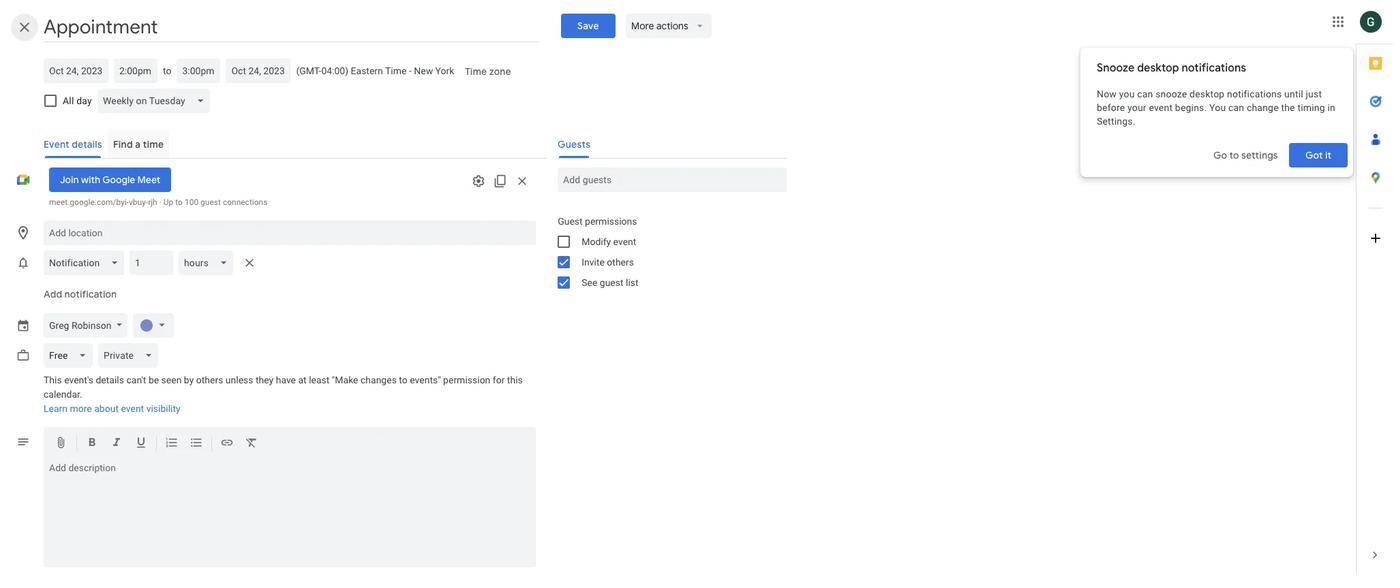 Task type: describe. For each thing, give the bounding box(es) containing it.
others inside this event's details can't be seen by others unless they have at least "make changes to events" permission for this calendar. learn more about event visibility
[[196, 375, 223, 386]]

Start date text field
[[49, 63, 103, 79]]

at
[[298, 375, 307, 386]]

settings.
[[1097, 116, 1135, 127]]

see
[[582, 277, 597, 288]]

you
[[1119, 89, 1135, 100]]

unless
[[226, 375, 253, 386]]

snooze
[[1156, 89, 1187, 100]]

learn
[[44, 404, 68, 414]]

snooze desktop notifications
[[1097, 61, 1246, 75]]

1 time from the left
[[385, 65, 407, 76]]

join with google meet link
[[49, 168, 171, 192]]

1 vertical spatial to
[[175, 198, 183, 207]]

by
[[184, 375, 194, 386]]

now
[[1097, 89, 1117, 100]]

more
[[631, 20, 654, 32]]

time inside button
[[465, 65, 487, 78]]

add notification
[[44, 288, 117, 301]]

seen
[[161, 375, 182, 386]]

all day
[[63, 95, 92, 106]]

calendar.
[[44, 389, 82, 400]]

until
[[1284, 89, 1303, 100]]

1 hour before element
[[44, 248, 261, 278]]

see guest list
[[582, 277, 639, 288]]

snooze desktop notifications alert dialog
[[1081, 48, 1353, 177]]

join with google meet
[[60, 174, 160, 186]]

events"
[[410, 375, 441, 386]]

·
[[159, 198, 161, 207]]

about
[[94, 404, 119, 414]]

End time text field
[[182, 63, 215, 79]]

notification
[[64, 288, 117, 301]]

they
[[256, 375, 274, 386]]

learn more about event visibility link
[[44, 404, 180, 414]]

greg robinson
[[49, 320, 111, 331]]

Guests text field
[[563, 168, 781, 192]]

details
[[96, 375, 124, 386]]

this event's details can't be seen by others unless they have at least "make changes to events" permission for this calendar. learn more about event visibility
[[44, 375, 523, 414]]

numbered list image
[[165, 436, 179, 452]]

desktop inside heading
[[1137, 61, 1179, 75]]

Description text field
[[44, 463, 536, 565]]

vbuy-
[[129, 198, 148, 207]]

End date text field
[[231, 63, 285, 79]]

1 horizontal spatial can
[[1228, 102, 1244, 113]]

Hours in advance for notification number field
[[135, 251, 168, 275]]

google
[[102, 174, 135, 186]]

(gmt-04:00) eastern time - new york
[[296, 65, 454, 76]]

add
[[44, 288, 62, 301]]

in
[[1328, 102, 1336, 113]]

this
[[44, 375, 62, 386]]

changes
[[361, 375, 397, 386]]

Location text field
[[49, 221, 531, 245]]

meet.google.com/byi-
[[49, 198, 129, 207]]

(gmt-
[[296, 65, 321, 76]]

"make
[[332, 375, 358, 386]]

snooze desktop notifications heading
[[1097, 60, 1337, 76]]

before
[[1097, 102, 1125, 113]]

now you can snooze desktop notifications until just before your event begins. you can change the timing in settings.
[[1097, 89, 1336, 127]]

invite others
[[582, 257, 634, 268]]

notifications inside heading
[[1182, 61, 1246, 75]]

york
[[435, 65, 454, 76]]

be
[[149, 375, 159, 386]]



Task type: vqa. For each thing, say whether or not it's contained in the screenshot.
to to the bottom
yes



Task type: locate. For each thing, give the bounding box(es) containing it.
1 horizontal spatial event
[[613, 237, 636, 247]]

guest right 100
[[200, 198, 221, 207]]

meet.google.com/byi-vbuy-rjh · up to 100 guest connections
[[49, 198, 267, 207]]

event inside this event's details can't be seen by others unless they have at least "make changes to events" permission for this calendar. learn more about event visibility
[[121, 404, 144, 414]]

0 vertical spatial can
[[1137, 89, 1153, 100]]

invite
[[582, 257, 605, 268]]

more actions arrow_drop_down
[[631, 20, 706, 32]]

0 vertical spatial guest
[[200, 198, 221, 207]]

2 vertical spatial to
[[399, 375, 408, 386]]

bold image
[[85, 436, 99, 452]]

this
[[507, 375, 523, 386]]

eastern
[[351, 65, 383, 76]]

underline image
[[134, 436, 148, 452]]

remove formatting image
[[245, 436, 258, 452]]

snooze
[[1097, 61, 1135, 75]]

meet
[[137, 174, 160, 186]]

new
[[414, 65, 433, 76]]

connections
[[223, 198, 267, 207]]

you
[[1209, 102, 1226, 113]]

join
[[60, 174, 79, 186]]

1 vertical spatial desktop
[[1190, 89, 1225, 100]]

guest permissions
[[558, 216, 637, 227]]

0 horizontal spatial to
[[163, 65, 171, 76]]

modify
[[582, 237, 611, 247]]

guest
[[558, 216, 583, 227]]

permissions
[[585, 216, 637, 227]]

event's
[[64, 375, 93, 386]]

to right up
[[175, 198, 183, 207]]

0 horizontal spatial desktop
[[1137, 61, 1179, 75]]

actions
[[657, 20, 689, 32]]

0 vertical spatial notifications
[[1182, 61, 1246, 75]]

Start time text field
[[119, 63, 152, 79]]

0 vertical spatial desktop
[[1137, 61, 1179, 75]]

formatting options toolbar
[[44, 427, 536, 460]]

0 horizontal spatial event
[[121, 404, 144, 414]]

2 horizontal spatial to
[[399, 375, 408, 386]]

0 vertical spatial others
[[607, 257, 634, 268]]

others
[[607, 257, 634, 268], [196, 375, 223, 386]]

event
[[1149, 102, 1173, 113], [613, 237, 636, 247], [121, 404, 144, 414]]

1 vertical spatial event
[[613, 237, 636, 247]]

event inside now you can snooze desktop notifications until just before your event begins. you can change the timing in settings.
[[1149, 102, 1173, 113]]

insert link image
[[220, 436, 234, 452]]

for
[[493, 375, 505, 386]]

event right about
[[121, 404, 144, 414]]

1 vertical spatial can
[[1228, 102, 1244, 113]]

to
[[163, 65, 171, 76], [175, 198, 183, 207], [399, 375, 408, 386]]

least
[[309, 375, 330, 386]]

your
[[1128, 102, 1147, 113]]

1 vertical spatial notifications
[[1227, 89, 1282, 100]]

can
[[1137, 89, 1153, 100], [1228, 102, 1244, 113]]

others inside group
[[607, 257, 634, 268]]

0 vertical spatial event
[[1149, 102, 1173, 113]]

can right you
[[1228, 102, 1244, 113]]

1 vertical spatial others
[[196, 375, 223, 386]]

list
[[626, 277, 639, 288]]

0 horizontal spatial others
[[196, 375, 223, 386]]

1 horizontal spatial desktop
[[1190, 89, 1225, 100]]

0 horizontal spatial guest
[[200, 198, 221, 207]]

permission
[[443, 375, 490, 386]]

group
[[547, 211, 787, 293]]

desktop
[[1137, 61, 1179, 75], [1190, 89, 1225, 100]]

desktop inside now you can snooze desktop notifications until just before your event begins. you can change the timing in settings.
[[1190, 89, 1225, 100]]

1 horizontal spatial others
[[607, 257, 634, 268]]

2 horizontal spatial event
[[1149, 102, 1173, 113]]

save
[[577, 20, 599, 32]]

1 horizontal spatial guest
[[600, 277, 623, 288]]

time
[[385, 65, 407, 76], [465, 65, 487, 78]]

time zone
[[465, 65, 511, 78]]

have
[[276, 375, 296, 386]]

time left zone
[[465, 65, 487, 78]]

100
[[185, 198, 198, 207]]

2 time from the left
[[465, 65, 487, 78]]

0 horizontal spatial time
[[385, 65, 407, 76]]

time left - at the left top
[[385, 65, 407, 76]]

with
[[81, 174, 100, 186]]

2 vertical spatial event
[[121, 404, 144, 414]]

to left end time text box
[[163, 65, 171, 76]]

group containing guest permissions
[[547, 211, 787, 293]]

desktop up snooze
[[1137, 61, 1179, 75]]

more
[[70, 404, 92, 414]]

up
[[163, 198, 173, 207]]

event down snooze
[[1149, 102, 1173, 113]]

None field
[[97, 89, 215, 113], [44, 251, 130, 275], [179, 251, 239, 275], [44, 344, 98, 368], [98, 344, 163, 368], [97, 89, 215, 113], [44, 251, 130, 275], [179, 251, 239, 275], [44, 344, 98, 368], [98, 344, 163, 368]]

1 horizontal spatial to
[[175, 198, 183, 207]]

event down permissions
[[613, 237, 636, 247]]

begins.
[[1175, 102, 1207, 113]]

just
[[1306, 89, 1322, 100]]

time zone button
[[460, 59, 517, 84]]

timing
[[1298, 102, 1325, 113]]

guest left list
[[600, 277, 623, 288]]

1 horizontal spatial time
[[465, 65, 487, 78]]

zone
[[490, 65, 511, 78]]

the
[[1281, 102, 1295, 113]]

notifications up the 'change' at the top right of the page
[[1227, 89, 1282, 100]]

others right by
[[196, 375, 223, 386]]

day
[[76, 95, 92, 106]]

notifications up now you can snooze desktop notifications until just before your event begins. you can change the timing in settings.
[[1182, 61, 1246, 75]]

can't
[[126, 375, 146, 386]]

others up see guest list
[[607, 257, 634, 268]]

0 horizontal spatial can
[[1137, 89, 1153, 100]]

italic image
[[110, 436, 123, 452]]

greg
[[49, 320, 69, 331]]

to left events"
[[399, 375, 408, 386]]

bulleted list image
[[190, 436, 203, 452]]

can up your
[[1137, 89, 1153, 100]]

0 vertical spatial to
[[163, 65, 171, 76]]

-
[[409, 65, 412, 76]]

add notification button
[[38, 278, 122, 311]]

all
[[63, 95, 74, 106]]

1 vertical spatial guest
[[600, 277, 623, 288]]

visibility
[[146, 404, 180, 414]]

04:00)
[[321, 65, 348, 76]]

guest
[[200, 198, 221, 207], [600, 277, 623, 288]]

to inside this event's details can't be seen by others unless they have at least "make changes to events" permission for this calendar. learn more about event visibility
[[399, 375, 408, 386]]

rjh
[[148, 198, 157, 207]]

save button
[[561, 14, 615, 38]]

tab list
[[1357, 44, 1394, 537]]

change
[[1247, 102, 1279, 113]]

notifications
[[1182, 61, 1246, 75], [1227, 89, 1282, 100]]

notifications inside now you can snooze desktop notifications until just before your event begins. you can change the timing in settings.
[[1227, 89, 1282, 100]]

Title text field
[[44, 12, 539, 42]]

arrow_drop_down
[[694, 20, 706, 32]]

robinson
[[71, 320, 111, 331]]

modify event
[[582, 237, 636, 247]]

desktop up you
[[1190, 89, 1225, 100]]



